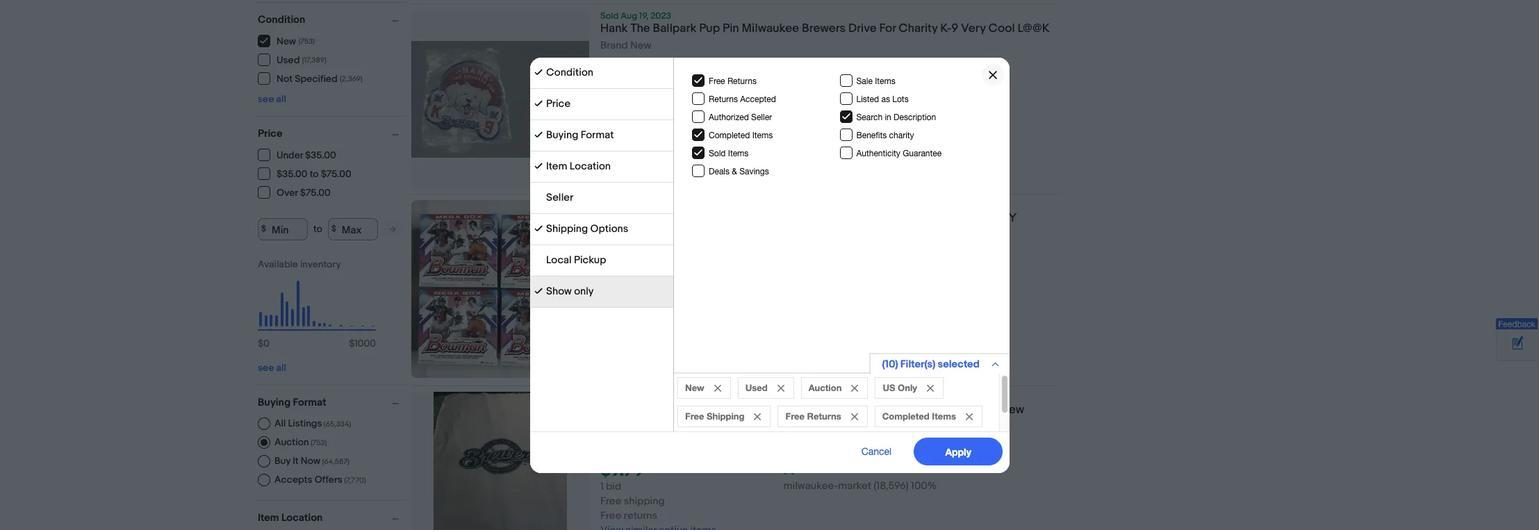 Task type: locate. For each thing, give the bounding box(es) containing it.
ballpark
[[653, 22, 697, 35]]

sell
[[601, 143, 618, 156], [601, 347, 618, 360]]

see all button down the not
[[258, 93, 286, 105]]

1 all from the top
[[276, 93, 286, 105]]

listed as lots
[[856, 94, 909, 104]]

baseball down remove filter - item location - us only icon
[[918, 403, 964, 417]]

1 vertical spatial l@@k
[[601, 418, 633, 432]]

sell inside view similar active items sell one like this
[[601, 347, 618, 360]]

(18,596) for milwaukee-market (18,596) 100% free shipping free returns
[[874, 480, 909, 493]]

shipping down $9.79
[[624, 495, 665, 508]]

1 vertical spatial used
[[745, 382, 767, 393]]

only
[[574, 285, 594, 298]]

0 horizontal spatial buying format
[[258, 396, 326, 409]]

completed items down authorized seller
[[709, 130, 773, 140]]

plus inside top rated plus 1 bid
[[847, 66, 867, 79]]

accepts offers (7,770)
[[275, 474, 366, 485]]

100% down apply button
[[911, 480, 937, 493]]

like down free shipping
[[641, 347, 657, 360]]

1 vertical spatial similar
[[626, 332, 657, 346]]

milwaukee- inside milwaukee-market (18,596) 100% free shipping free returns
[[784, 480, 839, 493]]

1 vertical spatial this
[[660, 347, 677, 360]]

sold up the deals
[[709, 148, 726, 158]]

items up remove filter - condition - new icon
[[690, 332, 717, 346]]

buying format button
[[258, 396, 405, 409]]

condition up the price tab
[[546, 66, 593, 79]]

2023
[[651, 10, 671, 22]]

filter applied image inside the price tab
[[534, 99, 542, 107]]

new down sealed
[[630, 243, 651, 256]]

2 active from the top
[[659, 332, 688, 346]]

see all for condition
[[258, 93, 286, 105]]

1000
[[355, 337, 376, 349]]

0 vertical spatial plus
[[847, 66, 867, 79]]

charity
[[899, 22, 938, 35]]

0 vertical spatial similar
[[626, 128, 657, 141]]

listings
[[288, 417, 322, 429]]

0 vertical spatial used
[[277, 54, 300, 66]]

it
[[293, 455, 299, 467]]

milwaukee- right accepted
[[784, 84, 839, 97]]

1 filter applied image from the top
[[534, 68, 542, 76]]

very
[[961, 22, 986, 35]]

1 plus from the top
[[847, 66, 867, 79]]

1 vertical spatial sell
[[601, 347, 618, 360]]

filter applied image inside buying format tab
[[534, 130, 542, 139]]

like down the price tab
[[641, 143, 657, 156]]

1 this from the top
[[660, 143, 677, 156]]

price up under
[[258, 127, 283, 140]]

the
[[631, 22, 650, 35]]

1 vertical spatial milwaukee-
[[784, 480, 839, 493]]

2 100% from the top
[[911, 480, 937, 493]]

one down the price tab
[[620, 143, 638, 156]]

 (7,770) Items text field
[[342, 476, 366, 485]]

remove filter - item location - us only image
[[927, 385, 934, 392]]

$75.00 down under $35.00
[[321, 168, 351, 180]]

2 see all from the top
[[258, 362, 286, 374]]

dialog
[[0, 0, 1540, 530]]

used
[[277, 54, 300, 66], [745, 382, 767, 393]]

brand up apply on the right of page
[[966, 403, 998, 417]]

1 vertical spatial see
[[258, 362, 274, 374]]

sold items
[[709, 148, 748, 158]]

2 similar from the top
[[626, 332, 657, 346]]

2 like from the top
[[641, 347, 657, 360]]

factory
[[965, 211, 1017, 225]]

1 returns from the top
[[624, 113, 658, 127]]

shipping down $79.99
[[624, 303, 665, 316]]

used for used
[[745, 382, 767, 393]]

authorized
[[709, 112, 749, 122]]

1 vertical spatial top
[[797, 462, 814, 476]]

buying up all
[[258, 396, 291, 409]]

plus
[[847, 66, 867, 79], [847, 462, 867, 476]]

condition for the condition tab
[[546, 66, 593, 79]]

deals
[[709, 166, 729, 176]]

view inside view similar active items sell one like this
[[601, 332, 624, 346]]

0 vertical spatial see all button
[[258, 93, 286, 105]]

0 horizontal spatial baseball
[[768, 211, 814, 225]]

1 bid
[[601, 481, 622, 494]]

bid
[[606, 84, 622, 97], [606, 481, 622, 494]]

0 vertical spatial to
[[310, 168, 319, 180]]

l@@k right cool
[[1018, 22, 1050, 35]]

2 returns from the top
[[624, 510, 658, 523]]

 (64,587) Items text field
[[320, 457, 350, 466]]

0 horizontal spatial brewers
[[661, 403, 705, 417]]

new left remove filter - condition - new icon
[[685, 382, 704, 393]]

seller
[[751, 112, 772, 122], [546, 191, 573, 204]]

see all down the not
[[258, 93, 286, 105]]

(753) up used (17,389) on the left top of page
[[299, 37, 315, 46]]

1 vertical spatial location
[[281, 511, 323, 524]]

format up all listings (65,334)
[[293, 396, 326, 409]]

new down the
[[630, 39, 651, 52]]

filter applied image for price
[[534, 99, 542, 107]]

remove filter - shipping options - free shipping image
[[754, 413, 761, 420]]

1 vertical spatial $35.00
[[277, 168, 308, 180]]

1 filter applied image from the top
[[534, 99, 542, 107]]

0 vertical spatial item
[[546, 160, 567, 173]]

used for used (17,389)
[[277, 54, 300, 66]]

1 100% from the top
[[911, 84, 937, 97]]

1 top from the top
[[797, 66, 814, 79]]

auction
[[809, 382, 842, 393], [275, 436, 309, 448]]

0 vertical spatial sell one like this link
[[601, 143, 677, 156]]

like
[[641, 143, 657, 156], [641, 347, 657, 360]]

active inside free returns view similar active items sell one like this
[[659, 128, 688, 141]]

baseball inside lot of 4 (four) 2021 bowman baseball trading cards mega boxes factory sealed brand new
[[768, 211, 814, 225]]

new
[[277, 35, 296, 47], [630, 39, 651, 52], [630, 243, 651, 256], [685, 382, 704, 393], [1001, 403, 1025, 417]]

view similar active items link down free shipping
[[601, 332, 717, 346]]

1 horizontal spatial seller
[[751, 112, 772, 122]]

2 items from the top
[[690, 332, 717, 346]]

milwaukee- for milwaukee-market (18,596) 100%
[[784, 84, 839, 97]]

items inside view similar active items sell one like this
[[690, 332, 717, 346]]

view similar active items link
[[601, 128, 717, 141], [601, 332, 717, 346]]

(18,596)
[[874, 84, 909, 97], [874, 480, 909, 493]]

$13.99
[[601, 64, 653, 86]]

1 items from the top
[[690, 128, 717, 141]]

0 horizontal spatial free returns
[[709, 76, 757, 86]]

location
[[570, 160, 611, 173], [281, 511, 323, 524]]

2 sell one like this link from the top
[[601, 347, 677, 360]]

see for condition
[[258, 93, 274, 105]]

brewers left 'promo'
[[661, 403, 705, 417]]

view inside free returns view similar active items sell one like this
[[601, 128, 624, 141]]

pin
[[723, 22, 739, 35]]

0 vertical spatial see
[[258, 93, 274, 105]]

location for item location tab
[[570, 160, 611, 173]]

plus up milwaukee-market (18,596) 100% at the right
[[847, 66, 867, 79]]

2 one from the top
[[620, 347, 638, 360]]

tab list containing condition
[[530, 57, 673, 308]]

1 view from the top
[[601, 128, 624, 141]]

2 plus from the top
[[847, 462, 867, 476]]

 (65,334) Items text field
[[322, 419, 351, 429]]

this left sold items
[[660, 143, 677, 156]]

returns
[[624, 113, 658, 127], [624, 510, 658, 523]]

0 vertical spatial 100%
[[911, 84, 937, 97]]

location inside tab
[[570, 160, 611, 173]]

(753) inside new (753)
[[299, 37, 315, 46]]

hank the ballpark pup pin milwaukee brewers drive for charity k-9 very cool l@@k image
[[411, 41, 589, 158]]

condition up new (753) in the top left of the page
[[258, 13, 305, 26]]

see for price
[[258, 362, 274, 374]]

view down the price tab
[[601, 128, 624, 141]]

format for buying format dropdown button at the left bottom of the page
[[293, 396, 326, 409]]

1 vertical spatial bid
[[606, 481, 622, 494]]

sold left aug
[[601, 10, 619, 22]]

top up milwaukee-market (18,596) 100% free shipping free returns
[[797, 462, 814, 476]]

buy it now (64,587)
[[275, 455, 350, 467]]

buying format up all
[[258, 396, 326, 409]]

filter applied image for show only
[[534, 287, 542, 295]]

1 market from the top
[[838, 84, 872, 97]]

items up the as
[[875, 76, 895, 86]]

(753) inside auction (753)
[[311, 438, 327, 447]]

1 vertical spatial price
[[258, 127, 283, 140]]

offers
[[315, 474, 342, 485]]

filter applied image inside shipping options tab
[[534, 224, 542, 232]]

1 vertical spatial view similar active items link
[[601, 332, 717, 346]]

0 vertical spatial milwaukee
[[742, 22, 799, 35]]

item location
[[546, 160, 611, 173], [258, 511, 323, 524]]

0 vertical spatial returns
[[624, 113, 658, 127]]

similar down free shipping
[[626, 332, 657, 346]]

condition inside tab
[[546, 66, 593, 79]]

0 vertical spatial market
[[838, 84, 872, 97]]

$75.00 down $35.00 to $75.00
[[300, 187, 331, 199]]

item for item location dropdown button on the left bottom
[[258, 511, 279, 524]]

price inside tab
[[546, 97, 570, 110]]

1 horizontal spatial buying format
[[546, 128, 614, 141]]

100%
[[911, 84, 937, 97], [911, 480, 937, 493]]

100% right "lots"
[[911, 84, 937, 97]]

rated left cancel button
[[816, 462, 845, 476]]

1 vertical spatial auction
[[275, 436, 309, 448]]

available inventory
[[258, 258, 341, 270]]

format inside tab
[[581, 128, 614, 141]]

$35.00 up over $75.00 link
[[277, 168, 308, 180]]

l@@k inside sold  aug 19, 2023 hank the ballpark pup pin milwaukee brewers drive for charity k-9 very cool l@@k brand new
[[1018, 22, 1050, 35]]

completed items down remove filter - item location - us only icon
[[882, 410, 956, 422]]

0 horizontal spatial buying
[[258, 396, 291, 409]]

item location down accepts
[[258, 511, 323, 524]]

1 horizontal spatial buying
[[546, 128, 578, 141]]

top inside top rated plus 1 bid
[[797, 66, 814, 79]]

similar inside view similar active items sell one like this
[[626, 332, 657, 346]]

rated inside top rated plus 1 bid
[[816, 66, 845, 79]]

1 vertical spatial see all
[[258, 362, 286, 374]]

1 vertical spatial returns
[[624, 510, 658, 523]]

items
[[690, 128, 717, 141], [690, 332, 717, 346]]

us
[[883, 382, 895, 393]]

1 horizontal spatial baseball
[[918, 403, 964, 417]]

(753) up buy it now (64,587)
[[311, 438, 327, 447]]

top rated plus
[[797, 462, 867, 476]]

auction up big
[[809, 382, 842, 393]]

0 horizontal spatial location
[[281, 511, 323, 524]]

new right the remove filter - show only - completed items image
[[1001, 403, 1025, 417]]

item location tab
[[530, 151, 673, 182]]

0 horizontal spatial l@@k
[[601, 418, 633, 432]]

available
[[258, 258, 298, 270]]

condition
[[258, 13, 305, 26], [546, 66, 593, 79]]

0 vertical spatial brand
[[601, 39, 628, 52]]

returns inside free returns view similar active items sell one like this
[[624, 113, 658, 127]]

(18,596) inside milwaukee-market (18,596) 100% free shipping free returns
[[874, 480, 909, 493]]

shipping down remove filter - condition - new icon
[[707, 410, 744, 422]]

0 horizontal spatial completed items
[[709, 130, 773, 140]]

1 horizontal spatial location
[[570, 160, 611, 173]]

$35.00
[[305, 149, 336, 161], [277, 168, 308, 180]]

0 vertical spatial brewers
[[802, 22, 846, 35]]

this down free shipping
[[660, 347, 677, 360]]

auction for auction (753)
[[275, 436, 309, 448]]

2 this from the top
[[660, 347, 677, 360]]

returns inside milwaukee-market (18,596) 100% free shipping free returns
[[624, 510, 658, 523]]

hank the ballpark pup pin milwaukee brewers drive for charity k-9 very cool l@@k heading
[[601, 22, 1050, 35]]

milwaukee-
[[784, 84, 839, 97], [784, 480, 839, 493]]

item for item location tab
[[546, 160, 567, 173]]

milwaukee right "pin"
[[742, 22, 799, 35]]

0 vertical spatial rated
[[816, 66, 845, 79]]

2 milwaukee- from the top
[[784, 480, 839, 493]]

brand down sealed
[[601, 243, 628, 256]]

to down under $35.00
[[310, 168, 319, 180]]

milwaukee inside sold  aug 19, 2023 hank the ballpark pup pin milwaukee brewers drive for charity k-9 very cool l@@k brand new
[[742, 22, 799, 35]]

2 sell from the top
[[601, 347, 618, 360]]

filter applied image
[[534, 99, 542, 107], [534, 130, 542, 139], [534, 287, 542, 295]]

2 rated from the top
[[816, 462, 845, 476]]

1 vertical spatial items
[[690, 332, 717, 346]]

0 vertical spatial all
[[276, 93, 286, 105]]

1 vertical spatial buying
[[258, 396, 291, 409]]

0 vertical spatial condition
[[258, 13, 305, 26]]

brewers left drive
[[802, 22, 846, 35]]

used up sga at the bottom
[[745, 382, 767, 393]]

(753)
[[299, 37, 315, 46], [311, 438, 327, 447]]

buying format down the price tab
[[546, 128, 614, 141]]

1 milwaukee- from the top
[[784, 84, 839, 97]]

1 vertical spatial brand
[[601, 243, 628, 256]]

filter applied image
[[534, 68, 542, 76], [534, 162, 542, 170], [534, 224, 542, 232]]

1 vertical spatial 1
[[601, 481, 604, 494]]

completed down authorized
[[709, 130, 750, 140]]

remove filter - buying format - auction image
[[851, 385, 858, 392]]

1 vertical spatial milwaukee
[[601, 403, 658, 417]]

brand down hank
[[601, 39, 628, 52]]

0 horizontal spatial seller
[[546, 191, 573, 204]]

0 vertical spatial shipping
[[546, 222, 588, 235]]

dialog containing condition
[[0, 0, 1540, 530]]

1 vertical spatial shipping
[[707, 410, 744, 422]]

0 horizontal spatial price
[[258, 127, 283, 140]]

location down accepts
[[281, 511, 323, 524]]

$35.00 up $35.00 to $75.00
[[305, 149, 336, 161]]

market inside milwaukee-market (18,596) 100% free shipping free returns
[[838, 480, 872, 493]]

1 sell from the top
[[601, 143, 618, 156]]

0 vertical spatial bid
[[606, 84, 622, 97]]

milwaukee-market (18,596) 100% free shipping free returns
[[601, 480, 937, 523]]

0 vertical spatial (753)
[[299, 37, 315, 46]]

price for price dropdown button
[[258, 127, 283, 140]]

1 like from the top
[[641, 143, 657, 156]]

item inside tab
[[546, 160, 567, 173]]

all for condition
[[276, 93, 286, 105]]

milwaukee up !
[[601, 403, 658, 417]]

seller down accepted
[[751, 112, 772, 122]]

0 vertical spatial item location
[[546, 160, 611, 173]]

condition tab
[[530, 57, 673, 89]]

1 vertical spatial plus
[[847, 462, 867, 476]]

$
[[261, 224, 266, 234], [332, 224, 336, 234], [258, 337, 264, 349], [349, 337, 355, 349]]

0 vertical spatial shipping
[[624, 303, 665, 316]]

new up used (17,389) on the left top of page
[[277, 35, 296, 47]]

similar inside free returns view similar active items sell one like this
[[626, 128, 657, 141]]

buying format inside tab
[[546, 128, 614, 141]]

this inside free returns view similar active items sell one like this
[[660, 143, 677, 156]]

auction up it
[[275, 436, 309, 448]]

2 top from the top
[[797, 462, 814, 476]]

see all button for condition
[[258, 93, 286, 105]]

100% inside milwaukee-market (18,596) 100% free shipping free returns
[[911, 480, 937, 493]]

1 vertical spatial buying format
[[258, 396, 326, 409]]

condition for condition dropdown button
[[258, 13, 305, 26]]

0 vertical spatial buying
[[546, 128, 578, 141]]

auction for auction
[[809, 382, 842, 393]]

1 vertical spatial 100%
[[911, 480, 937, 493]]

location down buying format tab
[[570, 160, 611, 173]]

buying format tab
[[530, 120, 673, 151]]

0 vertical spatial baseball
[[768, 211, 814, 225]]

1 vertical spatial item
[[258, 511, 279, 524]]

3 filter applied image from the top
[[534, 287, 542, 295]]

0 horizontal spatial format
[[293, 396, 326, 409]]

format down the price tab
[[581, 128, 614, 141]]

l@@k
[[1018, 22, 1050, 35], [601, 418, 633, 432]]

0 vertical spatial auction
[[809, 382, 842, 393]]

item down buying format tab
[[546, 160, 567, 173]]

blanket
[[773, 403, 813, 417]]

(753) for auction
[[311, 438, 327, 447]]

1 vertical spatial view
[[601, 332, 624, 346]]

2 shipping from the top
[[624, 495, 665, 508]]

view similar active items link down the price tab
[[601, 128, 717, 141]]

see all button for price
[[258, 362, 286, 374]]

all up all
[[276, 362, 286, 374]]

0 vertical spatial price
[[546, 97, 570, 110]]

brand
[[601, 39, 628, 52], [601, 243, 628, 256], [966, 403, 998, 417]]

buying down the price tab
[[546, 128, 578, 141]]

1 rated from the top
[[816, 66, 845, 79]]

completed down only
[[882, 410, 929, 422]]

sell down free shipping
[[601, 347, 618, 360]]

0 vertical spatial filter applied image
[[534, 99, 542, 107]]

1 vertical spatial format
[[293, 396, 326, 409]]

sale items
[[856, 76, 895, 86]]

0 horizontal spatial milwaukee
[[601, 403, 658, 417]]

baseball left trading
[[768, 211, 814, 225]]

hank
[[601, 22, 628, 35]]

0 horizontal spatial sold
[[601, 10, 619, 22]]

0 horizontal spatial completed
[[709, 130, 750, 140]]

this inside view similar active items sell one like this
[[660, 347, 677, 360]]

plus for top rated plus
[[847, 462, 867, 476]]

plus down "cancel"
[[847, 462, 867, 476]]

item down accepts
[[258, 511, 279, 524]]

1 horizontal spatial free returns
[[785, 410, 841, 422]]

shipping up local
[[546, 222, 588, 235]]

1 vertical spatial free returns
[[785, 410, 841, 422]]

buying format for buying format dropdown button at the left bottom of the page
[[258, 396, 326, 409]]

shipping
[[624, 303, 665, 316], [624, 495, 665, 508]]

item
[[546, 160, 567, 173], [258, 511, 279, 524]]

1 horizontal spatial used
[[745, 382, 767, 393]]

1 horizontal spatial completed
[[882, 410, 929, 422]]

3 filter applied image from the top
[[534, 224, 542, 232]]

0 vertical spatial $75.00
[[321, 168, 351, 180]]

graph of available inventory between $0 and $1000+ image
[[258, 258, 376, 356]]

price tab
[[530, 89, 673, 120]]

all down the not
[[276, 93, 286, 105]]

2 vertical spatial brand
[[966, 403, 998, 417]]

top down sold  aug 19, 2023 hank the ballpark pup pin milwaukee brewers drive for charity k-9 very cool l@@k brand new
[[797, 66, 814, 79]]

1 one from the top
[[620, 143, 638, 156]]

1 active from the top
[[659, 128, 688, 141]]

item location down buying format tab
[[546, 160, 611, 173]]

tab list
[[530, 57, 673, 308]]

rated
[[816, 66, 845, 79], [816, 462, 845, 476]]

1 similar from the top
[[626, 128, 657, 141]]

see all down 0
[[258, 362, 286, 374]]

1 vertical spatial baseball
[[918, 403, 964, 417]]

brewers inside milwaukee brewers promo sga blanket big huge 39" x 56" baseball brand new l@@k !
[[661, 403, 705, 417]]

local pickup
[[546, 253, 606, 267]]

free returns
[[709, 76, 757, 86], [785, 410, 841, 422]]

location for item location dropdown button on the left bottom
[[281, 511, 323, 524]]

description
[[894, 112, 936, 122]]

1 horizontal spatial l@@k
[[1018, 22, 1050, 35]]

item location inside tab
[[546, 160, 611, 173]]

4
[[641, 211, 649, 225]]

2 filter applied image from the top
[[534, 162, 542, 170]]

seller up shipping options
[[546, 191, 573, 204]]

returns down $9.79
[[624, 510, 658, 523]]

1 vertical spatial all
[[276, 362, 286, 374]]

items down authorized
[[690, 128, 717, 141]]

1 (18,596) from the top
[[874, 84, 909, 97]]

filter applied image inside the condition tab
[[534, 68, 542, 76]]

all
[[276, 93, 286, 105], [276, 362, 286, 374]]

1 horizontal spatial auction
[[809, 382, 842, 393]]

1 horizontal spatial condition
[[546, 66, 593, 79]]

2 (18,596) from the top
[[874, 480, 909, 493]]

view down free shipping
[[601, 332, 624, 346]]

1
[[601, 84, 604, 97], [601, 481, 604, 494]]

1 vertical spatial brewers
[[661, 403, 705, 417]]

one down free shipping
[[620, 347, 638, 360]]

1 vertical spatial sold
[[709, 148, 726, 158]]

brewers
[[802, 22, 846, 35], [661, 403, 705, 417]]

0 vertical spatial filter applied image
[[534, 68, 542, 76]]

2 see all button from the top
[[258, 362, 286, 374]]

(four)
[[651, 211, 689, 225]]

lot of 4 (four) 2021 bowman baseball trading cards mega boxes factory sealed image
[[411, 200, 589, 378]]

(64,587)
[[322, 457, 350, 466]]

brewers inside sold  aug 19, 2023 hank the ballpark pup pin milwaukee brewers drive for charity k-9 very cool l@@k brand new
[[802, 22, 846, 35]]

over $75.00
[[277, 187, 331, 199]]

2 all from the top
[[276, 362, 286, 374]]

rated up milwaukee-market (18,596) 100% at the right
[[816, 66, 845, 79]]

sell one like this link down the price tab
[[601, 143, 677, 156]]

active
[[659, 128, 688, 141], [659, 332, 688, 346]]

l@@k left !
[[601, 418, 633, 432]]

price down the condition tab
[[546, 97, 570, 110]]

1 1 from the top
[[601, 84, 604, 97]]

milwaukee- for milwaukee-market (18,596) 100% free shipping free returns
[[784, 480, 839, 493]]

sold inside sold  aug 19, 2023 hank the ballpark pup pin milwaukee brewers drive for charity k-9 very cool l@@k brand new
[[601, 10, 619, 22]]

filter applied image inside show only tab
[[534, 287, 542, 295]]

1 vertical spatial active
[[659, 332, 688, 346]]

similar down the price tab
[[626, 128, 657, 141]]

0 vertical spatial format
[[581, 128, 614, 141]]

new (753)
[[277, 35, 315, 47]]

returns down $13.99 at the left top
[[624, 113, 658, 127]]

over
[[277, 187, 298, 199]]

see all button down 0
[[258, 362, 286, 374]]

2 vertical spatial filter applied image
[[534, 287, 542, 295]]

2 see from the top
[[258, 362, 274, 374]]

milwaukee- down top rated plus
[[784, 480, 839, 493]]

$35.00 to $75.00 link
[[258, 167, 352, 180]]

price
[[546, 97, 570, 110], [258, 127, 283, 140]]

1 see all from the top
[[258, 93, 286, 105]]

sell one like this link down free shipping
[[601, 347, 677, 360]]

1 see all button from the top
[[258, 93, 286, 105]]

1 vertical spatial see all button
[[258, 362, 286, 374]]

savings
[[739, 166, 769, 176]]

1 vertical spatial completed
[[882, 410, 929, 422]]

brand inside milwaukee brewers promo sga blanket big huge 39" x 56" baseball brand new l@@k !
[[966, 403, 998, 417]]

2 view from the top
[[601, 332, 624, 346]]

19,
[[639, 10, 649, 22]]

filter applied image inside item location tab
[[534, 162, 542, 170]]

listed
[[856, 94, 879, 104]]

sell down the price tab
[[601, 143, 618, 156]]

for
[[880, 22, 896, 35]]

1 see from the top
[[258, 93, 274, 105]]

100% for milwaukee-market (18,596) 100%
[[911, 84, 937, 97]]

2 filter applied image from the top
[[534, 130, 542, 139]]

0 vertical spatial sell
[[601, 143, 618, 156]]

used up the not
[[277, 54, 300, 66]]

buying inside buying format tab
[[546, 128, 578, 141]]

sealed
[[601, 226, 643, 240]]

2 market from the top
[[838, 480, 872, 493]]

only
[[898, 382, 917, 393]]

Maximum Value in $ text field
[[328, 218, 378, 240]]

(2,369)
[[340, 74, 363, 83]]

1 bid from the top
[[606, 84, 622, 97]]

to left maximum value in $ text field
[[313, 223, 322, 235]]

shipping
[[546, 222, 588, 235], [707, 410, 744, 422]]



Task type: vqa. For each thing, say whether or not it's contained in the screenshot.
Controller in Emp16 Midi Pad Controller Beat Maker Machine For Finger Drumming Music
no



Task type: describe. For each thing, give the bounding box(es) containing it.
Minimum Value in $ text field
[[258, 218, 308, 240]]

$35.00 inside "link"
[[277, 168, 308, 180]]

accepts
[[275, 474, 312, 485]]

big
[[816, 403, 833, 417]]

as
[[881, 94, 890, 104]]

1 vertical spatial $75.00
[[300, 187, 331, 199]]

2 view similar active items link from the top
[[601, 332, 717, 346]]

show only tab
[[530, 276, 673, 308]]

new inside lot of 4 (four) 2021 bowman baseball trading cards mega boxes factory sealed brand new
[[630, 243, 651, 256]]

apply button
[[914, 438, 1003, 465]]

view similar active items sell one like this
[[601, 332, 717, 360]]

search in description
[[856, 112, 936, 122]]

like inside free returns view similar active items sell one like this
[[641, 143, 657, 156]]

sga
[[745, 403, 770, 417]]

lot of 4 (four) 2021 bowman baseball trading cards mega boxes factory sealed brand new
[[601, 211, 1017, 256]]

condition button
[[258, 13, 405, 26]]

accepted
[[740, 94, 776, 104]]

huge
[[836, 403, 865, 417]]

2021
[[692, 211, 716, 225]]

remove filter - condition - new image
[[714, 385, 721, 392]]

1 view similar active items link from the top
[[601, 128, 717, 141]]

item location button
[[258, 511, 405, 524]]

1 vertical spatial seller
[[546, 191, 573, 204]]

deals & savings
[[709, 166, 769, 176]]

brand inside lot of 4 (four) 2021 bowman baseball trading cards mega boxes factory sealed brand new
[[601, 243, 628, 256]]

$ 1000
[[349, 337, 376, 349]]

auction (753)
[[275, 436, 327, 448]]

shipping options
[[546, 222, 628, 235]]

cards
[[860, 211, 893, 225]]

1 vertical spatial completed items
[[882, 410, 956, 422]]

items left the remove filter - show only - completed items image
[[932, 410, 956, 422]]

all for price
[[276, 362, 286, 374]]

milwaukee brewers promo sga blanket big huge 39" x 56" baseball brand new l@@k ! link
[[601, 403, 1059, 436]]

plus for top rated plus 1 bid
[[847, 66, 867, 79]]

one inside view similar active items sell one like this
[[620, 347, 638, 360]]

filter applied image for condition
[[534, 68, 542, 76]]

 (753) Items text field
[[309, 438, 327, 447]]

one inside free returns view similar active items sell one like this
[[620, 143, 638, 156]]

(18,596) for milwaukee-market (18,596) 100%
[[874, 84, 909, 97]]

(10)
[[882, 358, 898, 371]]

$75.00 inside "link"
[[321, 168, 351, 180]]

free returns view similar active items sell one like this
[[601, 113, 717, 156]]

apply
[[945, 446, 971, 457]]

price for the price tab
[[546, 97, 570, 110]]

free inside free returns view similar active items sell one like this
[[601, 113, 622, 127]]

&
[[732, 166, 737, 176]]

in
[[885, 112, 891, 122]]

buying for buying format tab
[[546, 128, 578, 141]]

drive
[[849, 22, 877, 35]]

39"
[[868, 403, 885, 417]]

l@@k inside milwaukee brewers promo sga blanket big huge 39" x 56" baseball brand new l@@k !
[[601, 418, 633, 432]]

remove filter - condition - used image
[[777, 385, 784, 392]]

(17,389)
[[302, 56, 327, 65]]

1 inside top rated plus 1 bid
[[601, 84, 604, 97]]

lot of 4 (four) 2021 bowman baseball trading cards mega boxes factory sealed heading
[[601, 211, 1017, 240]]

buying format for buying format tab
[[546, 128, 614, 141]]

sold for sold items
[[709, 148, 726, 158]]

remove filter - show only - completed items image
[[966, 413, 973, 420]]

1 sell one like this link from the top
[[601, 143, 677, 156]]

price button
[[258, 127, 405, 140]]

2 vertical spatial returns
[[807, 410, 841, 422]]

x
[[888, 403, 894, 417]]

top rated plus 1 bid
[[601, 66, 867, 97]]

new inside milwaukee brewers promo sga blanket big huge 39" x 56" baseball brand new l@@k !
[[1001, 403, 1025, 417]]

under
[[277, 149, 303, 161]]

items down authorized seller
[[752, 130, 773, 140]]

options
[[590, 222, 628, 235]]

items up deals & savings
[[728, 148, 748, 158]]

0 vertical spatial seller
[[751, 112, 772, 122]]

sold for sold  aug 19, 2023 hank the ballpark pup pin milwaukee brewers drive for charity k-9 very cool l@@k brand new
[[601, 10, 619, 22]]

milwaukee-market (18,596) 100%
[[784, 84, 937, 97]]

authorized seller
[[709, 112, 772, 122]]

lot of 4 (four) 2021 bowman baseball trading cards mega boxes factory sealed link
[[601, 211, 1059, 244]]

filter applied image for item location
[[534, 162, 542, 170]]

like inside view similar active items sell one like this
[[641, 347, 657, 360]]

baseball inside milwaukee brewers promo sga blanket big huge 39" x 56" baseball brand new l@@k !
[[918, 403, 964, 417]]

sold  aug 19, 2023 hank the ballpark pup pin milwaukee brewers drive for charity k-9 very cool l@@k brand new
[[601, 10, 1050, 52]]

tab list inside dialog
[[530, 57, 673, 308]]

format for buying format tab
[[581, 128, 614, 141]]

show only
[[546, 285, 594, 298]]

filter applied image for shipping options
[[534, 224, 542, 232]]

active inside view similar active items sell one like this
[[659, 332, 688, 346]]

9
[[952, 22, 959, 35]]

shipping options tab
[[530, 214, 673, 245]]

returns accepted
[[709, 94, 776, 104]]

selected
[[938, 358, 980, 371]]

rated for top rated plus
[[816, 462, 845, 476]]

1 vertical spatial returns
[[709, 94, 738, 104]]

(753) for new
[[299, 37, 315, 46]]

filter applied image for buying format
[[534, 130, 542, 139]]

not
[[277, 73, 293, 85]]

show
[[546, 285, 572, 298]]

free shipping
[[685, 410, 744, 422]]

not specified (2,369)
[[277, 73, 363, 85]]

1 vertical spatial to
[[313, 223, 322, 235]]

0 vertical spatial returns
[[727, 76, 757, 86]]

bid inside top rated plus 1 bid
[[606, 84, 622, 97]]

market for milwaukee-market (18,596) 100%
[[838, 84, 872, 97]]

specified
[[295, 73, 338, 85]]

!
[[635, 418, 639, 432]]

shipping inside milwaukee-market (18,596) 100% free shipping free returns
[[624, 495, 665, 508]]

market for milwaukee-market (18,596) 100% free shipping free returns
[[838, 480, 872, 493]]

milwaukee brewers promo sga blanket big huge 39" x 56" baseball brand new l@@k ! image
[[434, 392, 567, 530]]

(65,334)
[[324, 419, 351, 429]]

item location for item location tab
[[546, 160, 611, 173]]

filter(s)
[[900, 358, 935, 371]]

hank the ballpark pup pin milwaukee brewers drive for charity k-9 very cool l@@k link
[[601, 22, 1059, 40]]

rated for top rated plus 1 bid
[[816, 66, 845, 79]]

pickup
[[574, 253, 606, 267]]

remove filter - show only - free returns image
[[851, 413, 858, 420]]

item location for item location dropdown button on the left bottom
[[258, 511, 323, 524]]

local
[[546, 253, 571, 267]]

all
[[275, 417, 286, 429]]

shipping inside tab
[[546, 222, 588, 235]]

0 vertical spatial completed items
[[709, 130, 773, 140]]

$ 0
[[258, 337, 270, 349]]

0 vertical spatial $35.00
[[305, 149, 336, 161]]

1 shipping from the top
[[624, 303, 665, 316]]

milwaukee brewers promo sga blanket big huge 39" x 56" baseball brand new l@@k !
[[601, 403, 1025, 432]]

under $35.00 link
[[258, 148, 337, 161]]

new inside sold  aug 19, 2023 hank the ballpark pup pin milwaukee brewers drive for charity k-9 very cool l@@k brand new
[[630, 39, 651, 52]]

milwaukee brewers promo sga blanket big huge 39" x 56" baseball brand new l@@k ! heading
[[601, 403, 1025, 432]]

sale
[[856, 76, 873, 86]]

(7,770)
[[344, 476, 366, 485]]

guarantee
[[903, 148, 942, 158]]

to inside "link"
[[310, 168, 319, 180]]

all listings (65,334)
[[275, 417, 351, 429]]

mega
[[896, 211, 926, 225]]

promo
[[707, 403, 743, 417]]

cancel
[[861, 446, 892, 457]]

2 bid from the top
[[606, 481, 622, 494]]

charity
[[889, 130, 914, 140]]

milwaukee inside milwaukee brewers promo sga blanket big huge 39" x 56" baseball brand new l@@k !
[[601, 403, 658, 417]]

buying for buying format dropdown button at the left bottom of the page
[[258, 396, 291, 409]]

0 vertical spatial free returns
[[709, 76, 757, 86]]

sell inside free returns view similar active items sell one like this
[[601, 143, 618, 156]]

items inside free returns view similar active items sell one like this
[[690, 128, 717, 141]]

under $35.00
[[277, 149, 336, 161]]

over $75.00 link
[[258, 186, 331, 199]]

used (17,389)
[[277, 54, 327, 66]]

see all for price
[[258, 362, 286, 374]]

(10) filter(s) selected
[[882, 358, 980, 371]]

boxes
[[929, 211, 962, 225]]

top for top rated plus
[[797, 462, 814, 476]]

brand inside sold  aug 19, 2023 hank the ballpark pup pin milwaukee brewers drive for charity k-9 very cool l@@k brand new
[[601, 39, 628, 52]]

100% for milwaukee-market (18,596) 100% free shipping free returns
[[911, 480, 937, 493]]

(10) filter(s) selected button
[[869, 353, 1010, 374]]

top for top rated plus 1 bid
[[797, 66, 814, 79]]

buy
[[275, 455, 291, 467]]

benefits charity
[[856, 130, 914, 140]]

trading
[[817, 211, 857, 225]]

us only
[[883, 382, 917, 393]]

bowman
[[719, 211, 765, 225]]

2 1 from the top
[[601, 481, 604, 494]]



